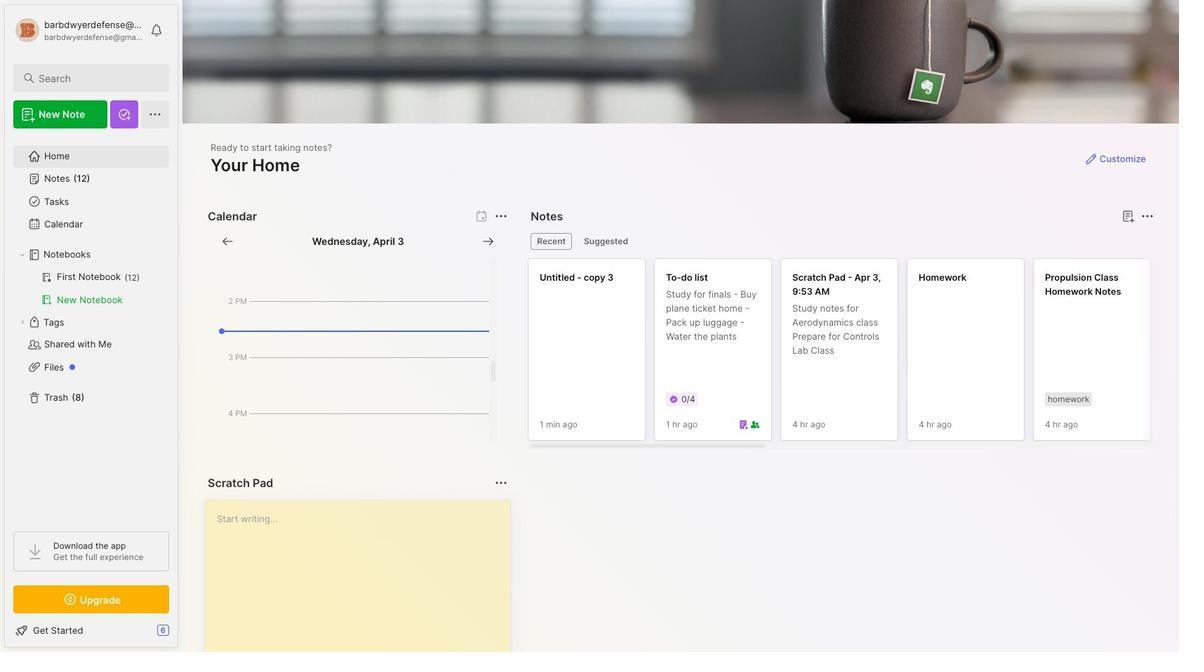 Task type: vqa. For each thing, say whether or not it's contained in the screenshot.
SEARCH FIELD in the Main element
yes



Task type: describe. For each thing, give the bounding box(es) containing it.
tree inside main element
[[5, 137, 178, 519]]

Start writing… text field
[[217, 501, 510, 652]]

1 tab from the left
[[531, 233, 572, 250]]

expand notebooks image
[[18, 251, 27, 259]]

group inside main element
[[13, 266, 169, 311]]

none search field inside main element
[[39, 70, 157, 86]]

Choose date to view field
[[312, 235, 404, 249]]



Task type: locate. For each thing, give the bounding box(es) containing it.
2 tab from the left
[[578, 233, 635, 250]]

More actions field
[[492, 206, 511, 226], [1138, 206, 1158, 226], [492, 473, 511, 493]]

click to collapse image
[[177, 626, 188, 643]]

Help and Learning task checklist field
[[5, 619, 178, 642]]

tree
[[5, 137, 178, 519]]

tab
[[531, 233, 572, 250], [578, 233, 635, 250]]

Search text field
[[39, 72, 157, 85]]

group
[[13, 266, 169, 311]]

1 horizontal spatial tab
[[578, 233, 635, 250]]

Account field
[[13, 16, 143, 44]]

0 horizontal spatial tab
[[531, 233, 572, 250]]

row group
[[528, 258, 1180, 449]]

None search field
[[39, 70, 157, 86]]

tab list
[[531, 233, 1152, 250]]

more actions image
[[493, 208, 510, 225], [1140, 208, 1156, 225], [493, 475, 510, 491]]

expand tags image
[[18, 318, 27, 326]]

main element
[[0, 0, 183, 652]]



